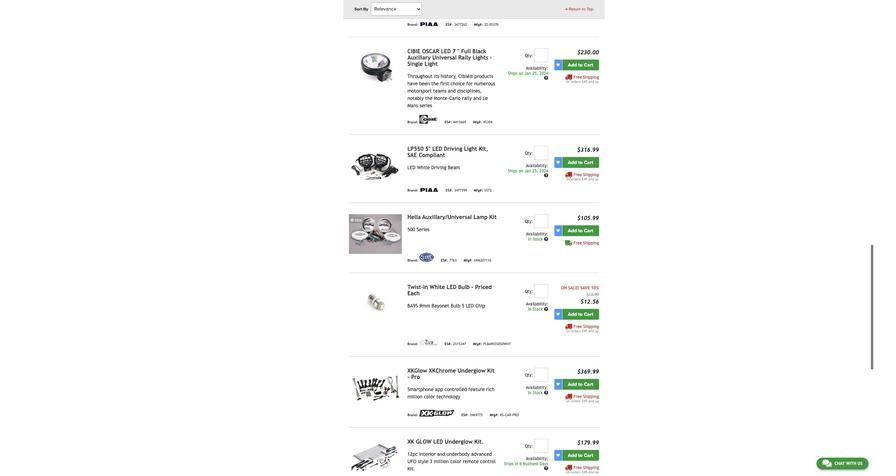 Task type: describe. For each thing, give the bounding box(es) containing it.
ziza - corporate logo image
[[419, 340, 438, 346]]

"
[[457, 48, 459, 55]]

es#3469877 - xk041007 - xk glow led underglow kit. - 12pc interior and underbody advanced ufo style 3 million color remote control kit. - xkglow - audi bmw volkswagen mini image
[[349, 440, 402, 476]]

to for $230.00
[[578, 62, 583, 68]]

in stock for $105.99
[[528, 237, 544, 242]]

driving inside lp550 5" led driving light kit, sae compliant
[[444, 146, 462, 152]]

es#2515347 - plba9s55050wht - twist-in white led bulb - priced each - ba9s 9mm bayonet bulb 5 led chip - ziza - audi bmw volkswagen mercedes benz mini porsche image
[[349, 285, 402, 324]]

return to top link
[[565, 6, 593, 12]]

xk
[[407, 439, 414, 446]]

3 up from the top
[[595, 330, 599, 333]]

add to cart for $179.99
[[568, 453, 593, 459]]

xkglow
[[407, 368, 427, 375]]

25, for $230.00
[[532, 71, 538, 76]]

and inside 12pc interior and underbody advanced ufo style 3 million color remote control kit.
[[437, 452, 445, 458]]

5572
[[484, 189, 492, 193]]

0 vertical spatial white
[[417, 165, 430, 171]]

chat
[[835, 462, 845, 467]]

free shipping on orders $49 and up for $179.99
[[566, 466, 599, 475]]

add to wish list image for $105.99
[[556, 229, 560, 233]]

3 $49 from the top
[[582, 330, 587, 333]]

cibié®
[[458, 74, 473, 79]]

sale!
[[568, 286, 579, 291]]

kit. inside 12pc interior and underbody advanced ufo style 3 million color remote control kit.
[[407, 467, 415, 472]]

question circle image for $369.99
[[544, 391, 548, 396]]

free shipping on orders $49 and up for $369.99
[[566, 395, 599, 404]]

cibie oscar led 7 " full black auxiliary universal rally lights - single light link
[[407, 48, 492, 67]]

$369.99
[[577, 369, 599, 376]]

xk glow led underglow kit. link
[[407, 439, 484, 446]]

brand: for twist-
[[407, 343, 418, 347]]

12pc interior and underbody advanced ufo style 3 million color remote control kit.
[[407, 452, 496, 472]]

2024 for $316.99
[[539, 169, 548, 174]]

numerous
[[474, 81, 495, 86]]

advanced
[[471, 452, 492, 458]]

qty: for xkglow xkchrome underglow kit - pro
[[525, 373, 533, 378]]

2 free shipping from the top
[[574, 241, 599, 246]]

caret up image
[[565, 7, 568, 11]]

kit for xkglow xkchrome underglow kit - pro
[[487, 368, 494, 375]]

- inside twist-in white led bulb - priced each
[[471, 284, 473, 291]]

500 series
[[407, 227, 430, 233]]

10%
[[591, 286, 599, 291]]

carlo
[[449, 95, 461, 101]]

7
[[452, 48, 456, 55]]

3477262
[[454, 23, 467, 27]]

orders for $179.99
[[571, 471, 581, 475]]

in for twist-in white led bulb - priced each
[[528, 307, 531, 312]]

teams
[[433, 88, 446, 94]]

500
[[407, 227, 415, 233]]

es#: 3477262
[[446, 23, 467, 27]]

add to cart for $316.99
[[568, 160, 593, 166]]

3 free from the top
[[574, 173, 582, 177]]

in stock for $369.99
[[528, 391, 544, 396]]

hella
[[407, 214, 421, 221]]

cart for $316.99
[[584, 160, 593, 166]]

mfg#: for twist-in white led bulb - priced each
[[473, 343, 482, 347]]

add for $316.99
[[568, 160, 577, 166]]

xkglow xkchrome underglow kit - pro
[[407, 368, 494, 381]]

comments image
[[822, 460, 832, 468]]

its
[[434, 74, 439, 79]]

es#: for oscar
[[445, 121, 452, 124]]

twist-in white led bulb - priced each link
[[407, 284, 492, 297]]

add for $369.99
[[568, 382, 577, 388]]

3 orders from the top
[[571, 330, 581, 333]]

add for $179.99
[[568, 453, 577, 459]]

on
[[561, 286, 567, 291]]

throughout
[[407, 74, 432, 79]]

rally
[[462, 95, 472, 101]]

stock for $369.99
[[533, 391, 543, 396]]

business
[[523, 462, 538, 467]]

ships for lp550 5" led driving light kit, sae compliant
[[508, 169, 517, 174]]

for
[[466, 81, 473, 86]]

1 free from the top
[[574, 7, 582, 11]]

ufo
[[407, 459, 416, 465]]

series
[[417, 227, 430, 233]]

chip
[[475, 303, 485, 309]]

stock for on sale!                         save 10%
[[533, 307, 543, 312]]

mfg#: ks-car-pro
[[490, 414, 519, 418]]

cibie - corporate logo image
[[419, 115, 438, 124]]

free shipping on orders $49 and up for $316.99
[[566, 173, 599, 181]]

car-
[[505, 414, 512, 418]]

hella auxillary/universal lamp kit link
[[407, 214, 497, 221]]

piaa - corporate logo image for es#: 3477399
[[419, 188, 439, 192]]

chat with us
[[835, 462, 862, 467]]

1 vertical spatial underglow
[[445, 439, 473, 446]]

5 free from the top
[[574, 325, 582, 330]]

$12.56
[[580, 299, 599, 306]]

question circle image for in stock
[[544, 238, 548, 242]]

smartphone
[[407, 387, 434, 393]]

qty: for cibie oscar led 7 " full black auxiliary universal rally lights - single light
[[525, 53, 533, 58]]

up for $316.99
[[595, 177, 599, 181]]

ks-
[[500, 414, 505, 418]]

priced
[[475, 284, 492, 291]]

- inside the cibie oscar led 7 " full black auxiliary universal rally lights - single light
[[490, 54, 492, 61]]

auxillary/universal
[[422, 214, 472, 221]]

es#: for 5"
[[446, 189, 453, 193]]

on sale!                         save 10% $13.99 $12.56
[[561, 286, 599, 306]]

and down $179.99 on the bottom
[[588, 471, 594, 475]]

orders for $230.00
[[571, 80, 581, 84]]

2 add to wish list image from the top
[[556, 313, 560, 317]]

plba9s55050wht
[[483, 343, 511, 347]]

ships in 6 business days
[[504, 462, 548, 467]]

2024 for $230.00
[[539, 71, 548, 76]]

piaa - corporate logo image for es#: 3477262
[[419, 22, 439, 26]]

7 shipping from the top
[[583, 466, 599, 471]]

es#: 2515347
[[445, 343, 466, 347]]

single
[[407, 61, 423, 67]]

million inside smartphone app controlled feature rich million color technology
[[407, 395, 422, 400]]

style
[[418, 459, 428, 465]]

and down '$12.56'
[[588, 330, 594, 333]]

4 add from the top
[[568, 312, 577, 318]]

add to wish list image for $369.99
[[556, 383, 560, 387]]

black
[[472, 48, 486, 55]]

lp550
[[407, 146, 424, 152]]

free shipping on orders $49 and up for $230.00
[[566, 75, 599, 84]]

lp550 5" led driving light kit, sae compliant
[[407, 146, 488, 159]]

es#4415664 - 45304 - cibie oscar led 7 " full black auxiliary universal rally lights - single light - throughout its history, cibi products have been the first choice for numerous motorsport teams and disciplines, notably the monte-carlo rally and le mans series - cibie - audi bmw volkswagen mercedes benz mini porsche image
[[349, 48, 402, 88]]

jan for lp550 5" led driving light kit, sae compliant
[[525, 169, 531, 174]]

in for hella auxillary/universal lamp kit
[[528, 237, 531, 242]]

and left le
[[473, 95, 481, 101]]

1 vertical spatial driving
[[431, 165, 446, 171]]

monte-
[[434, 95, 449, 101]]

and down $230.00
[[588, 80, 594, 84]]

been
[[419, 81, 430, 86]]

mfg#: un6207110
[[464, 259, 491, 263]]

6 availability: from the top
[[526, 457, 548, 462]]

ships for cibie oscar led 7 " full black auxiliary universal rally lights - single light
[[508, 71, 517, 76]]

led right glow
[[433, 439, 443, 446]]

45304
[[483, 121, 492, 124]]

es#3469773 - ks-car-pro - xkglow xkchrome underglow kit - pro - smartphone app controlled feature rich million color technology - xkglow - audi bmw volkswagen mini image
[[349, 368, 402, 408]]

9mm
[[419, 303, 430, 309]]

rally
[[458, 54, 471, 61]]

disciplines,
[[457, 88, 482, 94]]

ships on jan 25, 2024 for cibie oscar led 7 " full black auxiliary universal rally lights - single light
[[508, 71, 548, 76]]

0 vertical spatial the
[[431, 81, 439, 86]]

7763
[[449, 259, 457, 263]]

brand: for xkglow
[[407, 414, 418, 418]]

save
[[580, 286, 590, 291]]

universal
[[432, 54, 457, 61]]

days
[[540, 462, 548, 467]]

qty: for lp550 5" led driving light kit, sae compliant
[[525, 151, 533, 156]]

qty: for hella auxillary/universal lamp kit
[[525, 219, 533, 224]]

1 brand: from the top
[[407, 23, 418, 27]]

led inside the cibie oscar led 7 " full black auxiliary universal rally lights - single light
[[441, 48, 451, 55]]

to for $179.99
[[578, 453, 583, 459]]

throughout its history, cibié® products have been the first choice for numerous motorsport teams and disciplines, notably the monte-carlo rally and le mans series
[[407, 74, 495, 108]]

have
[[407, 81, 418, 86]]

full
[[461, 48, 471, 55]]

to down '$12.56'
[[578, 312, 583, 318]]

remote
[[463, 459, 479, 465]]

mfg#: 45304
[[473, 121, 492, 124]]

mans
[[407, 103, 418, 108]]

bulb inside twist-in white led bulb - priced each
[[458, 284, 470, 291]]

led down sae
[[407, 165, 416, 171]]

mfg#: for cibie oscar led 7 " full black auxiliary universal rally lights - single light
[[473, 121, 482, 124]]

es#: 3469773
[[461, 414, 483, 418]]

sae
[[407, 152, 417, 159]]

brand: for hella
[[407, 259, 418, 263]]

cibie oscar led 7 " full black auxiliary universal rally lights - single light
[[407, 48, 492, 67]]

kit for hella auxillary/universal lamp kit
[[489, 214, 497, 221]]

twist-
[[407, 284, 423, 291]]

led right 5
[[466, 303, 474, 309]]



Task type: vqa. For each thing, say whether or not it's contained in the screenshot.


Task type: locate. For each thing, give the bounding box(es) containing it.
2 brand: from the top
[[407, 121, 418, 124]]

1 vertical spatial stock
[[533, 307, 543, 312]]

2 25, from the top
[[532, 169, 538, 174]]

4 shipping from the top
[[583, 241, 599, 246]]

driving down compliant
[[431, 165, 446, 171]]

add to cart button down $105.99
[[562, 226, 599, 236]]

add to cart
[[568, 62, 593, 68], [568, 160, 593, 166], [568, 228, 593, 234], [568, 312, 593, 318], [568, 382, 593, 388], [568, 453, 593, 459]]

cart for $105.99
[[584, 228, 593, 234]]

es#3477262 - 22-05370 - lp530 3.5" led ion yellow fog light kit, sae compliant - led yellow wide spread fog beam - piaa - audi bmw volkswagen mini image
[[349, 0, 402, 20]]

mfg#: left un6207110
[[464, 259, 473, 263]]

color inside smartphone app controlled feature rich million color technology
[[424, 395, 435, 400]]

color
[[424, 395, 435, 400], [450, 459, 461, 465]]

2 free from the top
[[574, 75, 582, 80]]

0 horizontal spatial -
[[407, 374, 409, 381]]

orders down $369.99
[[571, 400, 581, 404]]

up down $316.99
[[595, 177, 599, 181]]

es#7763 - un6207110 - hella auxillary/universal lamp kit - 500 series - hella - audi bmw volkswagen mini image
[[349, 214, 402, 254]]

question circle image for $316.99
[[544, 174, 548, 178]]

add to cart for $230.00
[[568, 62, 593, 68]]

add to wish list image for $230.00
[[556, 63, 560, 67]]

1 shipping from the top
[[583, 7, 599, 11]]

0 vertical spatial bulb
[[458, 284, 470, 291]]

6 add to cart from the top
[[568, 453, 593, 459]]

0 horizontal spatial color
[[424, 395, 435, 400]]

3 free shipping on orders $49 and up from the top
[[566, 325, 599, 333]]

1 jan from the top
[[525, 71, 531, 76]]

million down smartphone
[[407, 395, 422, 400]]

up down '$12.56'
[[595, 330, 599, 333]]

mfg#: for lp550 5" led driving light kit, sae compliant
[[474, 189, 483, 193]]

2 cart from the top
[[584, 160, 593, 166]]

add to cart button down '$12.56'
[[562, 309, 599, 320]]

piaa - corporate logo image down led white driving beam at the top of the page
[[419, 188, 439, 192]]

2 jan from the top
[[525, 169, 531, 174]]

3 add to wish list image from the top
[[556, 454, 560, 458]]

$49 down $230.00
[[582, 80, 587, 84]]

availability: for $316.99
[[526, 164, 548, 168]]

es#:
[[446, 23, 453, 27], [445, 121, 452, 124], [446, 189, 453, 193], [441, 259, 448, 263], [445, 343, 452, 347], [461, 414, 468, 418]]

add to cart button
[[562, 60, 599, 70], [562, 157, 599, 168], [562, 226, 599, 236], [562, 309, 599, 320], [562, 380, 599, 390], [562, 451, 599, 462]]

0 vertical spatial kit
[[489, 214, 497, 221]]

2 vertical spatial stock
[[533, 391, 543, 396]]

led left "7"
[[441, 48, 451, 55]]

1 vertical spatial free shipping
[[574, 241, 599, 246]]

0 horizontal spatial million
[[407, 395, 422, 400]]

bulb left 5
[[451, 303, 460, 309]]

cart down '$12.56'
[[584, 312, 593, 318]]

mfg#: left 'ks-'
[[490, 414, 499, 418]]

piaa - corporate logo image
[[419, 22, 439, 26], [419, 188, 439, 192]]

add to cart button for $230.00
[[562, 60, 599, 70]]

add to cart for $105.99
[[568, 228, 593, 234]]

le
[[483, 95, 488, 101]]

1 vertical spatial ships on jan 25, 2024
[[508, 169, 548, 174]]

to for $105.99
[[578, 228, 583, 234]]

led right 5"
[[432, 146, 442, 152]]

0 vertical spatial add to wish list image
[[556, 161, 560, 164]]

add to cart button down $230.00
[[562, 60, 599, 70]]

lp550 5" led driving light kit, sae compliant link
[[407, 146, 488, 159]]

in stock for on sale!                         save 10%
[[528, 307, 544, 312]]

1 qty: from the top
[[525, 53, 533, 58]]

6 cart from the top
[[584, 453, 593, 459]]

0 vertical spatial free shipping
[[574, 7, 599, 11]]

2 question circle image from the top
[[544, 174, 548, 178]]

2 piaa - corporate logo image from the top
[[419, 188, 439, 192]]

0 vertical spatial 2024
[[539, 71, 548, 76]]

add to wish list image
[[556, 161, 560, 164], [556, 229, 560, 233], [556, 454, 560, 458]]

light down oscar
[[425, 61, 438, 67]]

add to cart down $230.00
[[568, 62, 593, 68]]

es#: for auxillary/universal
[[441, 259, 448, 263]]

oscar
[[422, 48, 439, 55]]

es#: left 3477262
[[446, 23, 453, 27]]

4 add to cart button from the top
[[562, 309, 599, 320]]

3 shipping from the top
[[583, 173, 599, 177]]

- inside xkglow xkchrome underglow kit - pro
[[407, 374, 409, 381]]

add to cart down $369.99
[[568, 382, 593, 388]]

add
[[568, 62, 577, 68], [568, 160, 577, 166], [568, 228, 577, 234], [568, 312, 577, 318], [568, 382, 577, 388], [568, 453, 577, 459]]

shipping down '$12.56'
[[583, 325, 599, 330]]

5 brand: from the top
[[407, 343, 418, 347]]

add to cart button for $105.99
[[562, 226, 599, 236]]

history,
[[441, 74, 457, 79]]

mfg#: left 22-
[[474, 23, 483, 27]]

0 vertical spatial ships on jan 25, 2024
[[508, 71, 548, 76]]

add to cart down $316.99
[[568, 160, 593, 166]]

2 $49 from the top
[[582, 177, 587, 181]]

5 availability: from the top
[[526, 386, 548, 391]]

to down $230.00
[[578, 62, 583, 68]]

4 up from the top
[[595, 400, 599, 404]]

3 qty: from the top
[[525, 219, 533, 224]]

2 horizontal spatial -
[[490, 54, 492, 61]]

up for $369.99
[[595, 400, 599, 404]]

0 horizontal spatial kit.
[[407, 467, 415, 472]]

4 availability: from the top
[[526, 302, 548, 307]]

4 orders from the top
[[571, 400, 581, 404]]

brand: up cibie
[[407, 23, 418, 27]]

jan for cibie oscar led 7 " full black auxiliary universal rally lights - single light
[[525, 71, 531, 76]]

million inside 12pc interior and underbody advanced ufo style 3 million color remote control kit.
[[434, 459, 449, 465]]

es#: 3477399
[[446, 189, 467, 193]]

led white driving beam
[[407, 165, 460, 171]]

availability: for on sale!                         save 10%
[[526, 302, 548, 307]]

orders down $316.99
[[571, 177, 581, 181]]

add to cart button for $369.99
[[562, 380, 599, 390]]

up down $369.99
[[595, 400, 599, 404]]

6 shipping from the top
[[583, 395, 599, 400]]

7 free from the top
[[574, 466, 582, 471]]

1 2024 from the top
[[539, 71, 548, 76]]

5 qty: from the top
[[525, 373, 533, 378]]

1 vertical spatial ships
[[508, 169, 517, 174]]

add to wish list image for $179.99
[[556, 454, 560, 458]]

3469773
[[470, 414, 483, 418]]

mfg#: left 5572
[[474, 189, 483, 193]]

in
[[515, 462, 518, 467]]

-
[[490, 54, 492, 61], [471, 284, 473, 291], [407, 374, 409, 381]]

1 vertical spatial light
[[464, 146, 477, 152]]

ba9s 9mm bayonet bulb 5 led chip
[[407, 303, 485, 309]]

led up "ba9s 9mm bayonet bulb 5 led chip"
[[447, 284, 456, 291]]

1 stock from the top
[[533, 237, 543, 242]]

kit,
[[479, 146, 488, 152]]

2 in stock from the top
[[528, 307, 544, 312]]

5 shipping from the top
[[583, 325, 599, 330]]

white
[[417, 165, 430, 171], [430, 284, 445, 291]]

and down $316.99
[[588, 177, 594, 181]]

2 add to cart button from the top
[[562, 157, 599, 168]]

qty: for twist-in white led bulb - priced each
[[525, 289, 533, 294]]

add to cart down $179.99 on the bottom
[[568, 453, 593, 459]]

free shipping right caret up image
[[574, 7, 599, 11]]

1 horizontal spatial kit.
[[474, 439, 484, 446]]

5 add to cart from the top
[[568, 382, 593, 388]]

1 vertical spatial color
[[450, 459, 461, 465]]

1 vertical spatial the
[[425, 95, 433, 101]]

free down $105.99
[[574, 241, 582, 246]]

to down $316.99
[[578, 160, 583, 166]]

question circle image for on sale!                         save 10%
[[544, 308, 548, 312]]

ships on jan 25, 2024 for lp550 5" led driving light kit, sae compliant
[[508, 169, 548, 174]]

$49 down $369.99
[[582, 400, 587, 404]]

1 availability: from the top
[[526, 66, 548, 71]]

- left 'pro' at the bottom
[[407, 374, 409, 381]]

2 up from the top
[[595, 177, 599, 181]]

light inside lp550 5" led driving light kit, sae compliant
[[464, 146, 477, 152]]

white inside twist-in white led bulb - priced each
[[430, 284, 445, 291]]

free shipping on orders $49 and up down $179.99 on the bottom
[[566, 466, 599, 475]]

shipping down $230.00
[[583, 75, 599, 80]]

color down underbody on the right bottom of the page
[[450, 459, 461, 465]]

controlled
[[445, 387, 467, 393]]

2 shipping from the top
[[583, 75, 599, 80]]

availability: for $369.99
[[526, 386, 548, 391]]

color down smartphone
[[424, 395, 435, 400]]

interior
[[419, 452, 436, 458]]

cart down $230.00
[[584, 62, 593, 68]]

es#: 4415664
[[445, 121, 466, 124]]

control
[[480, 459, 496, 465]]

1 cart from the top
[[584, 62, 593, 68]]

cart for $179.99
[[584, 453, 593, 459]]

series
[[420, 103, 432, 108]]

free down $179.99 on the bottom
[[574, 466, 582, 471]]

xkglow xkchrome underglow kit - pro link
[[407, 368, 494, 381]]

stock for $105.99
[[533, 237, 543, 242]]

2 vertical spatial ships
[[504, 462, 513, 467]]

3 add to wish list image from the top
[[556, 383, 560, 387]]

1 add from the top
[[568, 62, 577, 68]]

2 question circle image from the top
[[544, 467, 548, 471]]

1 add to cart from the top
[[568, 62, 593, 68]]

up for $179.99
[[595, 471, 599, 475]]

1 piaa - corporate logo image from the top
[[419, 22, 439, 26]]

1 25, from the top
[[532, 71, 538, 76]]

brand: for cibie
[[407, 121, 418, 124]]

1 vertical spatial question circle image
[[544, 467, 548, 471]]

2 2024 from the top
[[539, 169, 548, 174]]

mfg#: 5572
[[474, 189, 492, 193]]

in inside twist-in white led bulb - priced each
[[423, 284, 428, 291]]

0 vertical spatial ships
[[508, 71, 517, 76]]

shipping
[[583, 7, 599, 11], [583, 75, 599, 80], [583, 173, 599, 177], [583, 241, 599, 246], [583, 325, 599, 330], [583, 395, 599, 400], [583, 466, 599, 471]]

1 ships on jan 25, 2024 from the top
[[508, 71, 548, 76]]

1 vertical spatial jan
[[525, 169, 531, 174]]

on
[[519, 71, 523, 76], [566, 80, 570, 84], [519, 169, 523, 174], [566, 177, 570, 181], [566, 330, 570, 333], [566, 400, 570, 404], [566, 471, 570, 475]]

add to wish list image for $316.99
[[556, 161, 560, 164]]

0 vertical spatial stock
[[533, 237, 543, 242]]

color inside 12pc interior and underbody advanced ufo style 3 million color remote control kit.
[[450, 459, 461, 465]]

bayonet
[[432, 303, 449, 309]]

brand: left the hella - corporate logo
[[407, 259, 418, 263]]

0 horizontal spatial light
[[425, 61, 438, 67]]

None number field
[[534, 48, 548, 62], [534, 146, 548, 160], [534, 214, 548, 228], [534, 285, 548, 299], [534, 368, 548, 382], [534, 440, 548, 453], [534, 48, 548, 62], [534, 146, 548, 160], [534, 214, 548, 228], [534, 285, 548, 299], [534, 368, 548, 382], [534, 440, 548, 453]]

add to cart for $369.99
[[568, 382, 593, 388]]

3 brand: from the top
[[407, 189, 418, 193]]

es#: 7763
[[441, 259, 457, 263]]

5 $49 from the top
[[582, 471, 587, 475]]

cart down $105.99
[[584, 228, 593, 234]]

0 vertical spatial in stock
[[528, 237, 544, 242]]

free shipping down $105.99
[[574, 241, 599, 246]]

and down xk glow led underglow kit.
[[437, 452, 445, 458]]

1 vertical spatial kit
[[487, 368, 494, 375]]

05370
[[489, 23, 498, 27]]

up
[[595, 80, 599, 84], [595, 177, 599, 181], [595, 330, 599, 333], [595, 400, 599, 404], [595, 471, 599, 475]]

up for $230.00
[[595, 80, 599, 84]]

and up carlo
[[448, 88, 456, 94]]

4 $49 from the top
[[582, 400, 587, 404]]

kit. down ufo
[[407, 467, 415, 472]]

$179.99
[[577, 440, 599, 447]]

1 vertical spatial piaa - corporate logo image
[[419, 188, 439, 192]]

4 brand: from the top
[[407, 259, 418, 263]]

add to cart button down $179.99 on the bottom
[[562, 451, 599, 462]]

underglow up underbody on the right bottom of the page
[[445, 439, 473, 446]]

mfg#: left 45304
[[473, 121, 482, 124]]

2 vertical spatial -
[[407, 374, 409, 381]]

4 add to cart from the top
[[568, 312, 593, 318]]

6 qty: from the top
[[525, 444, 533, 449]]

0 vertical spatial driving
[[444, 146, 462, 152]]

4 free shipping on orders $49 and up from the top
[[566, 395, 599, 404]]

cart down $179.99 on the bottom
[[584, 453, 593, 459]]

es#3477399 - 5572 - lp550 5" led driving light kit, sae compliant - led white driving beam - piaa - audi bmw volkswagen mercedes benz mini porsche image
[[349, 146, 402, 186]]

the down the its
[[431, 81, 439, 86]]

qty:
[[525, 53, 533, 58], [525, 151, 533, 156], [525, 219, 533, 224], [525, 289, 533, 294], [525, 373, 533, 378], [525, 444, 533, 449]]

1 add to wish list image from the top
[[556, 63, 560, 67]]

es#: for in
[[445, 343, 452, 347]]

1 vertical spatial 2024
[[539, 169, 548, 174]]

availability: for $230.00
[[526, 66, 548, 71]]

$49 for $230.00
[[582, 80, 587, 84]]

cart for $369.99
[[584, 382, 593, 388]]

question circle image
[[544, 238, 548, 242], [544, 467, 548, 471]]

add to cart button for $179.99
[[562, 451, 599, 462]]

add for $230.00
[[568, 62, 577, 68]]

brand: left cibie - corporate logo
[[407, 121, 418, 124]]

- right the lights
[[490, 54, 492, 61]]

cibie
[[407, 48, 420, 55]]

5 up from the top
[[595, 471, 599, 475]]

question circle image
[[544, 76, 548, 80], [544, 174, 548, 178], [544, 308, 548, 312], [544, 391, 548, 396]]

1 question circle image from the top
[[544, 238, 548, 242]]

led inside twist-in white led bulb - priced each
[[447, 284, 456, 291]]

free shipping on orders $49 and up down $316.99
[[566, 173, 599, 181]]

underglow up feature
[[458, 368, 485, 375]]

3 in stock from the top
[[528, 391, 544, 396]]

6 add from the top
[[568, 453, 577, 459]]

es#: left 3477399
[[446, 189, 453, 193]]

4 cart from the top
[[584, 312, 593, 318]]

first
[[440, 81, 449, 86]]

2 vertical spatial add to wish list image
[[556, 383, 560, 387]]

to left top
[[582, 7, 586, 12]]

the
[[431, 81, 439, 86], [425, 95, 433, 101]]

1 orders from the top
[[571, 80, 581, 84]]

xkchrome
[[429, 368, 456, 375]]

$230.00
[[577, 49, 599, 56]]

es#: left 7763
[[441, 259, 448, 263]]

light
[[425, 61, 438, 67], [464, 146, 477, 152]]

twist-in white led bulb - priced each
[[407, 284, 492, 297]]

1 vertical spatial -
[[471, 284, 473, 291]]

feature
[[468, 387, 485, 393]]

1 vertical spatial 25,
[[532, 169, 538, 174]]

mfg#: right 2515347
[[473, 343, 482, 347]]

free shipping on orders $49 and up down '$12.56'
[[566, 325, 599, 333]]

3 add to cart from the top
[[568, 228, 593, 234]]

2 add to cart from the top
[[568, 160, 593, 166]]

brand: left xkglow - corporate logo at bottom
[[407, 414, 418, 418]]

0 vertical spatial 25,
[[532, 71, 538, 76]]

2 orders from the top
[[571, 177, 581, 181]]

es#: left 3469773
[[461, 414, 468, 418]]

1 question circle image from the top
[[544, 76, 548, 80]]

0 vertical spatial light
[[425, 61, 438, 67]]

notably
[[407, 95, 424, 101]]

0 vertical spatial kit.
[[474, 439, 484, 446]]

6 free from the top
[[574, 395, 582, 400]]

1 add to cart button from the top
[[562, 60, 599, 70]]

mfg#:
[[474, 23, 483, 27], [473, 121, 482, 124], [474, 189, 483, 193], [464, 259, 473, 263], [473, 343, 482, 347], [490, 414, 499, 418]]

add for $105.99
[[568, 228, 577, 234]]

led
[[441, 48, 451, 55], [432, 146, 442, 152], [407, 165, 416, 171], [447, 284, 456, 291], [466, 303, 474, 309], [433, 439, 443, 446]]

kit inside xkglow xkchrome underglow kit - pro
[[487, 368, 494, 375]]

free shipping on orders $49 and up down $369.99
[[566, 395, 599, 404]]

the up series
[[425, 95, 433, 101]]

1 vertical spatial add to wish list image
[[556, 229, 560, 233]]

light left kit,
[[464, 146, 477, 152]]

2 stock from the top
[[533, 307, 543, 312]]

- left priced
[[471, 284, 473, 291]]

smartphone app controlled feature rich million color technology
[[407, 387, 494, 400]]

1 horizontal spatial -
[[471, 284, 473, 291]]

0 vertical spatial piaa - corporate logo image
[[419, 22, 439, 26]]

$49
[[582, 80, 587, 84], [582, 177, 587, 181], [582, 330, 587, 333], [582, 400, 587, 404], [582, 471, 587, 475]]

to down $369.99
[[578, 382, 583, 388]]

2024
[[539, 71, 548, 76], [539, 169, 548, 174]]

es#: left 2515347
[[445, 343, 452, 347]]

0 vertical spatial question circle image
[[544, 238, 548, 242]]

4 question circle image from the top
[[544, 391, 548, 396]]

brand: for lp550
[[407, 189, 418, 193]]

2 free shipping on orders $49 and up from the top
[[566, 173, 599, 181]]

question circle image for ships in 6 business days
[[544, 467, 548, 471]]

mfg#: for hella auxillary/universal lamp kit
[[464, 259, 473, 263]]

kit
[[489, 214, 497, 221], [487, 368, 494, 375]]

with
[[846, 462, 856, 467]]

lights
[[473, 54, 488, 61]]

5 free shipping on orders $49 and up from the top
[[566, 466, 599, 475]]

shipping right return
[[583, 7, 599, 11]]

3 question circle image from the top
[[544, 308, 548, 312]]

free down $230.00
[[574, 75, 582, 80]]

by
[[363, 7, 368, 12]]

each
[[407, 291, 420, 297]]

25, for $316.99
[[532, 169, 538, 174]]

availability: for $105.99
[[526, 232, 548, 237]]

1 horizontal spatial light
[[464, 146, 477, 152]]

5 cart from the top
[[584, 382, 593, 388]]

3 stock from the top
[[533, 391, 543, 396]]

add to cart down $105.99
[[568, 228, 593, 234]]

1 horizontal spatial color
[[450, 459, 461, 465]]

un6207110
[[474, 259, 491, 263]]

rich
[[486, 387, 494, 393]]

to for $316.99
[[578, 160, 583, 166]]

1 $49 from the top
[[582, 80, 587, 84]]

12pc
[[407, 452, 418, 458]]

lamp
[[473, 214, 488, 221]]

kit up the 'rich'
[[487, 368, 494, 375]]

1 vertical spatial white
[[430, 284, 445, 291]]

motorsport
[[407, 88, 432, 94]]

2 qty: from the top
[[525, 151, 533, 156]]

3 availability: from the top
[[526, 232, 548, 237]]

4 qty: from the top
[[525, 289, 533, 294]]

2 availability: from the top
[[526, 164, 548, 168]]

0 vertical spatial million
[[407, 395, 422, 400]]

$49 for $316.99
[[582, 177, 587, 181]]

1 free shipping from the top
[[574, 7, 599, 11]]

piaa - corporate logo image left es#: 3477262
[[419, 22, 439, 26]]

1 vertical spatial bulb
[[451, 303, 460, 309]]

0 vertical spatial color
[[424, 395, 435, 400]]

0 vertical spatial add to wish list image
[[556, 63, 560, 67]]

add to wish list image
[[556, 63, 560, 67], [556, 313, 560, 317], [556, 383, 560, 387]]

2 ships on jan 25, 2024 from the top
[[508, 169, 548, 174]]

driving
[[444, 146, 462, 152], [431, 165, 446, 171]]

es#: for xkchrome
[[461, 414, 468, 418]]

$49 for $369.99
[[582, 400, 587, 404]]

choice
[[451, 81, 465, 86]]

return to top
[[568, 7, 593, 12]]

0 vertical spatial jan
[[525, 71, 531, 76]]

free down '$12.56'
[[574, 325, 582, 330]]

add to cart button down $316.99
[[562, 157, 599, 168]]

6 brand: from the top
[[407, 414, 418, 418]]

free down $316.99
[[574, 173, 582, 177]]

4 free from the top
[[574, 241, 582, 246]]

3
[[430, 459, 432, 465]]

xkglow - corporate logo image
[[419, 411, 454, 417]]

shipping down $369.99
[[583, 395, 599, 400]]

kit. up advanced
[[474, 439, 484, 446]]

free shipping on orders $49 and up down $230.00
[[566, 75, 599, 84]]

to for $369.99
[[578, 382, 583, 388]]

add to cart button for $316.99
[[562, 157, 599, 168]]

2 vertical spatial in stock
[[528, 391, 544, 396]]

question circle image for $230.00
[[544, 76, 548, 80]]

es#: left 4415664
[[445, 121, 452, 124]]

in
[[528, 237, 531, 242], [423, 284, 428, 291], [528, 307, 531, 312], [528, 391, 531, 396]]

5"
[[425, 146, 431, 152]]

brand: up hella
[[407, 189, 418, 193]]

1 in stock from the top
[[528, 237, 544, 242]]

ships on jan 25, 2024
[[508, 71, 548, 76], [508, 169, 548, 174]]

ships
[[508, 71, 517, 76], [508, 169, 517, 174], [504, 462, 513, 467]]

light inside the cibie oscar led 7 " full black auxiliary universal rally lights - single light
[[425, 61, 438, 67]]

orders for $369.99
[[571, 400, 581, 404]]

1 vertical spatial add to wish list image
[[556, 313, 560, 317]]

app
[[435, 387, 443, 393]]

3 add from the top
[[568, 228, 577, 234]]

led inside lp550 5" led driving light kit, sae compliant
[[432, 146, 442, 152]]

up down $179.99 on the bottom
[[595, 471, 599, 475]]

$49 for $179.99
[[582, 471, 587, 475]]

sort
[[354, 7, 362, 12]]

1 horizontal spatial million
[[434, 459, 449, 465]]

1 vertical spatial in stock
[[528, 307, 544, 312]]

cart down $369.99
[[584, 382, 593, 388]]

3477399
[[454, 189, 467, 193]]

free shipping on orders $49 and up
[[566, 75, 599, 84], [566, 173, 599, 181], [566, 325, 599, 333], [566, 395, 599, 404], [566, 466, 599, 475]]

hella - corporate logo image
[[419, 253, 434, 262]]

1 vertical spatial million
[[434, 459, 449, 465]]

5 orders from the top
[[571, 471, 581, 475]]

ba9s
[[407, 303, 418, 309]]

mfg#: for xkglow xkchrome underglow kit - pro
[[490, 414, 499, 418]]

cart for $230.00
[[584, 62, 593, 68]]

$49 down $316.99
[[582, 177, 587, 181]]

2 vertical spatial add to wish list image
[[556, 454, 560, 458]]

underbody
[[447, 452, 470, 458]]

free right caret up image
[[574, 7, 582, 11]]

1 vertical spatial kit.
[[407, 467, 415, 472]]

0 vertical spatial -
[[490, 54, 492, 61]]

up down $230.00
[[595, 80, 599, 84]]

2 add from the top
[[568, 160, 577, 166]]

0 vertical spatial underglow
[[458, 368, 485, 375]]

orders down '$12.56'
[[571, 330, 581, 333]]

add to cart button down $369.99
[[562, 380, 599, 390]]

3 add to cart button from the top
[[562, 226, 599, 236]]

orders for $316.99
[[571, 177, 581, 181]]

1 free shipping on orders $49 and up from the top
[[566, 75, 599, 84]]

underglow inside xkglow xkchrome underglow kit - pro
[[458, 368, 485, 375]]

glow
[[416, 439, 432, 446]]

1 up from the top
[[595, 80, 599, 84]]

6 add to cart button from the top
[[562, 451, 599, 462]]

3 cart from the top
[[584, 228, 593, 234]]

to down $105.99
[[578, 228, 583, 234]]

and down $369.99
[[588, 400, 594, 404]]

cart down $316.99
[[584, 160, 593, 166]]

22-
[[484, 23, 489, 27]]

in for xkglow xkchrome underglow kit - pro
[[528, 391, 531, 396]]

$49 down $179.99 on the bottom
[[582, 471, 587, 475]]

stock
[[533, 237, 543, 242], [533, 307, 543, 312], [533, 391, 543, 396]]

beam
[[448, 165, 460, 171]]



